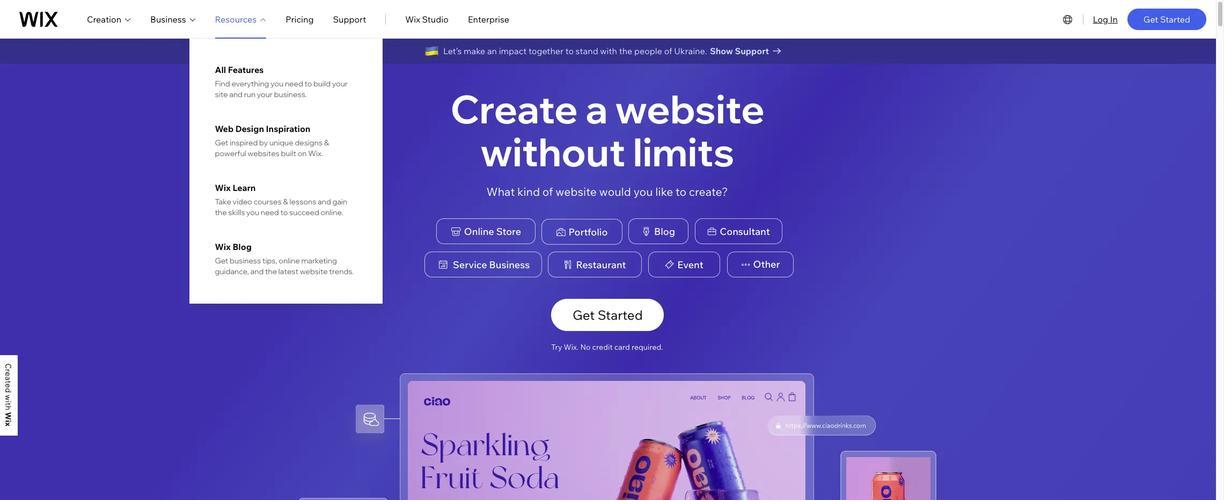 Task type: locate. For each thing, give the bounding box(es) containing it.
kind
[[517, 185, 540, 198]]

need
[[285, 79, 303, 89], [261, 208, 279, 217]]

all
[[215, 64, 226, 75]]

0 horizontal spatial wix.
[[308, 149, 323, 158]]

0 vertical spatial blog
[[654, 225, 675, 238]]

wix blog link
[[215, 242, 357, 252]]

need inside wix learn take video courses & lessons and gain the skills you need to succeed online.
[[261, 208, 279, 217]]

1 vertical spatial started
[[598, 307, 643, 323]]

gain
[[333, 197, 347, 207]]

of right people
[[664, 46, 672, 56]]

your right build
[[332, 79, 348, 89]]

support right the show
[[735, 46, 769, 56]]

guidance,
[[215, 267, 249, 276]]

marketing
[[301, 256, 337, 266]]

you down "all features" link
[[271, 79, 284, 89]]

of right the kind
[[543, 185, 553, 198]]

business button
[[150, 13, 196, 25]]

created with wix image
[[5, 364, 11, 427]]

get started right in
[[1144, 14, 1191, 24]]

to left build
[[305, 79, 312, 89]]

pricing link
[[286, 13, 314, 25]]

get started link
[[1128, 8, 1207, 30]]

portfolio
[[569, 226, 608, 238]]

all features link
[[215, 64, 357, 75]]

wix. inside web design inspiration get inspired by unique designs & powerful websites built on wix.
[[308, 149, 323, 158]]

1 horizontal spatial website
[[556, 185, 597, 198]]

1 horizontal spatial and
[[250, 267, 264, 276]]

0 vertical spatial your
[[332, 79, 348, 89]]

1 horizontal spatial of
[[664, 46, 672, 56]]

get right in
[[1144, 14, 1159, 24]]

the down take
[[215, 208, 227, 217]]

to down courses
[[280, 208, 288, 217]]

event
[[678, 259, 704, 271]]

creation button
[[87, 13, 131, 25]]

0 vertical spatial need
[[285, 79, 303, 89]]

and
[[229, 90, 243, 99], [318, 197, 331, 207], [250, 267, 264, 276]]

log in link
[[1093, 13, 1118, 25]]

1 vertical spatial wix
[[215, 183, 231, 193]]

impact
[[499, 46, 527, 56]]

0 vertical spatial and
[[229, 90, 243, 99]]

0 horizontal spatial of
[[543, 185, 553, 198]]

wix left the "studio"
[[405, 14, 420, 24]]

the for wix learn
[[215, 208, 227, 217]]

required.
[[632, 343, 663, 352]]

blog up event "button"
[[654, 225, 675, 238]]

online
[[464, 225, 494, 238]]

support right pricing
[[333, 14, 366, 24]]

wix
[[405, 14, 420, 24], [215, 183, 231, 193], [215, 242, 231, 252]]

unique
[[269, 138, 293, 148]]

a
[[586, 84, 608, 133]]

business inside dropdown button
[[150, 14, 186, 24]]

business.
[[274, 90, 307, 99]]

1 vertical spatial need
[[261, 208, 279, 217]]

and inside all features find everything you need to build your site and run your business.
[[229, 90, 243, 99]]

powerful
[[215, 149, 246, 158]]

ukraine.
[[674, 46, 707, 56]]

2 vertical spatial wix
[[215, 242, 231, 252]]

0 vertical spatial you
[[271, 79, 284, 89]]

wix studio
[[405, 14, 449, 24]]

1 vertical spatial support
[[735, 46, 769, 56]]

wix up take
[[215, 183, 231, 193]]

1 horizontal spatial started
[[1160, 14, 1191, 24]]

wix. left no
[[564, 343, 579, 352]]

the
[[619, 46, 633, 56], [215, 208, 227, 217], [265, 267, 277, 276]]

everything
[[232, 79, 269, 89]]

get
[[1144, 14, 1159, 24], [215, 138, 228, 148], [215, 256, 228, 266], [573, 307, 595, 323]]

0 horizontal spatial get started
[[573, 307, 643, 323]]

business inside button
[[489, 259, 530, 271]]

to left stand
[[566, 46, 574, 56]]

wix for wix learn take video courses & lessons and gain the skills you need to succeed online.
[[215, 183, 231, 193]]

2 horizontal spatial you
[[634, 185, 653, 198]]

1 vertical spatial blog
[[233, 242, 252, 252]]

try wix. no credit card required.
[[551, 343, 663, 352]]

your right run
[[257, 90, 273, 99]]

0 vertical spatial wix.
[[308, 149, 323, 158]]

wix. down "designs"
[[308, 149, 323, 158]]

enterprise link
[[468, 13, 509, 25]]

you inside wix learn take video courses & lessons and gain the skills you need to succeed online.
[[246, 208, 259, 217]]

2 horizontal spatial website
[[615, 84, 765, 133]]

1 horizontal spatial you
[[271, 79, 284, 89]]

create
[[450, 84, 578, 133]]

1 vertical spatial and
[[318, 197, 331, 207]]

1 vertical spatial &
[[283, 197, 288, 207]]

get inside button
[[573, 307, 595, 323]]

0 horizontal spatial started
[[598, 307, 643, 323]]

you
[[271, 79, 284, 89], [634, 185, 653, 198], [246, 208, 259, 217]]

and left run
[[229, 90, 243, 99]]

0 vertical spatial the
[[619, 46, 633, 56]]

0 vertical spatial wix
[[405, 14, 420, 24]]

wix.
[[308, 149, 323, 158], [564, 343, 579, 352]]

credit
[[592, 343, 613, 352]]

0 horizontal spatial the
[[215, 208, 227, 217]]

resources button
[[215, 13, 266, 25]]

2 vertical spatial and
[[250, 267, 264, 276]]

the inside the wix blog get business tips, online marketing guidance, and the latest website trends.
[[265, 267, 277, 276]]

1 horizontal spatial business
[[489, 259, 530, 271]]

show
[[710, 46, 733, 56]]

need inside all features find everything you need to build your site and run your business.
[[285, 79, 303, 89]]

you left like
[[634, 185, 653, 198]]

1 vertical spatial your
[[257, 90, 273, 99]]

with
[[600, 46, 617, 56]]

0 vertical spatial website
[[615, 84, 765, 133]]

0 horizontal spatial blog
[[233, 242, 252, 252]]

get started
[[1144, 14, 1191, 24], [573, 307, 643, 323]]

1 horizontal spatial support
[[735, 46, 769, 56]]

blog up business
[[233, 242, 252, 252]]

wix for wix blog get business tips, online marketing guidance, and the latest website trends.
[[215, 242, 231, 252]]

blog
[[654, 225, 675, 238], [233, 242, 252, 252]]

creation
[[87, 14, 121, 24]]

1 horizontal spatial the
[[265, 267, 277, 276]]

2 vertical spatial you
[[246, 208, 259, 217]]

wix for wix studio
[[405, 14, 420, 24]]

0 vertical spatial get started
[[1144, 14, 1191, 24]]

create?
[[689, 185, 728, 198]]

blog button
[[629, 219, 689, 244]]

need up business.
[[285, 79, 303, 89]]

1 horizontal spatial &
[[324, 138, 329, 148]]

1 vertical spatial business
[[489, 259, 530, 271]]

1 horizontal spatial need
[[285, 79, 303, 89]]

latest
[[279, 267, 298, 276]]

0 vertical spatial started
[[1160, 14, 1191, 24]]

1 vertical spatial get started
[[573, 307, 643, 323]]

0 horizontal spatial need
[[261, 208, 279, 217]]

2 vertical spatial website
[[300, 267, 328, 276]]

0 horizontal spatial website
[[300, 267, 328, 276]]

other button
[[727, 252, 794, 278]]

1 vertical spatial website
[[556, 185, 597, 198]]

& right "designs"
[[324, 138, 329, 148]]

the down tips,
[[265, 267, 277, 276]]

get started up try wix. no credit card required.
[[573, 307, 643, 323]]

0 vertical spatial business
[[150, 14, 186, 24]]

0 horizontal spatial support
[[333, 14, 366, 24]]

0 horizontal spatial business
[[150, 14, 186, 24]]

1 vertical spatial the
[[215, 208, 227, 217]]

wix inside the wix blog get business tips, online marketing guidance, and the latest website trends.
[[215, 242, 231, 252]]

in
[[1110, 14, 1118, 24]]

create a website without limits
[[450, 84, 765, 176]]

inspired
[[230, 138, 258, 148]]

built
[[281, 149, 296, 158]]

wix inside wix studio link
[[405, 14, 420, 24]]

you inside all features find everything you need to build your site and run your business.
[[271, 79, 284, 89]]

0 vertical spatial of
[[664, 46, 672, 56]]

&
[[324, 138, 329, 148], [283, 197, 288, 207]]

need down courses
[[261, 208, 279, 217]]

get up no
[[573, 307, 595, 323]]

skills
[[228, 208, 245, 217]]

0 horizontal spatial and
[[229, 90, 243, 99]]

1 horizontal spatial blog
[[654, 225, 675, 238]]

0 horizontal spatial &
[[283, 197, 288, 207]]

wix inside wix learn take video courses & lessons and gain the skills you need to succeed online.
[[215, 183, 231, 193]]

the for wix blog
[[265, 267, 277, 276]]

language selector, english selected image
[[1062, 13, 1074, 25]]

2 horizontal spatial and
[[318, 197, 331, 207]]

the inside wix learn take video courses & lessons and gain the skills you need to succeed online.
[[215, 208, 227, 217]]

2 horizontal spatial the
[[619, 46, 633, 56]]

0 horizontal spatial your
[[257, 90, 273, 99]]

1 vertical spatial wix.
[[564, 343, 579, 352]]

1 vertical spatial of
[[543, 185, 553, 198]]

business
[[150, 14, 186, 24], [489, 259, 530, 271]]

0 horizontal spatial you
[[246, 208, 259, 217]]

take
[[215, 197, 231, 207]]

learn
[[233, 183, 256, 193]]

get up the guidance,
[[215, 256, 228, 266]]

0 vertical spatial support
[[333, 14, 366, 24]]

no
[[580, 343, 591, 352]]

started inside button
[[598, 307, 643, 323]]

and up online.
[[318, 197, 331, 207]]

get started inside button
[[573, 307, 643, 323]]

service business
[[453, 259, 530, 271]]

restaurant button
[[548, 252, 642, 278]]

and down business
[[250, 267, 264, 276]]

business
[[230, 256, 261, 266]]

blog inside the wix blog get business tips, online marketing guidance, and the latest website trends.
[[233, 242, 252, 252]]

& down wix learn link
[[283, 197, 288, 207]]

you down video
[[246, 208, 259, 217]]

get inside the wix blog get business tips, online marketing guidance, and the latest website trends.
[[215, 256, 228, 266]]

0 vertical spatial &
[[324, 138, 329, 148]]

enterprise
[[468, 14, 509, 24]]

and inside the wix blog get business tips, online marketing guidance, and the latest website trends.
[[250, 267, 264, 276]]

wix up the guidance,
[[215, 242, 231, 252]]

wix studio link
[[405, 13, 449, 25]]

the right 'with'
[[619, 46, 633, 56]]

get up powerful
[[215, 138, 228, 148]]

wix blog get business tips, online marketing guidance, and the latest website trends.
[[215, 242, 354, 276]]

online.
[[321, 208, 343, 217]]

2 vertical spatial the
[[265, 267, 277, 276]]

studio
[[422, 14, 449, 24]]

support
[[333, 14, 366, 24], [735, 46, 769, 56]]

to
[[566, 46, 574, 56], [305, 79, 312, 89], [676, 185, 687, 198], [280, 208, 288, 217]]



Task type: vqa. For each thing, say whether or not it's contained in the screenshot.
the skills
yes



Task type: describe. For each thing, give the bounding box(es) containing it.
support link
[[333, 13, 366, 25]]

online
[[279, 256, 300, 266]]

let's make an impact together to stand with the people of ukraine.
[[443, 46, 707, 56]]

trends.
[[329, 267, 354, 276]]

on
[[298, 149, 307, 158]]

resources group
[[189, 39, 382, 304]]

show support
[[710, 46, 769, 56]]

stand
[[576, 46, 598, 56]]

& inside wix learn take video courses & lessons and gain the skills you need to succeed online.
[[283, 197, 288, 207]]

card
[[615, 343, 630, 352]]

web design inspiration get inspired by unique designs & powerful websites built on wix.
[[215, 123, 329, 158]]

like
[[656, 185, 673, 198]]

lessons
[[290, 197, 316, 207]]

find
[[215, 79, 230, 89]]

run
[[244, 90, 256, 99]]

wix learn take video courses & lessons and gain the skills you need to succeed online.
[[215, 183, 347, 217]]

video
[[233, 197, 252, 207]]

web
[[215, 123, 234, 134]]

blog inside button
[[654, 225, 675, 238]]

people
[[634, 46, 662, 56]]

1 horizontal spatial wix.
[[564, 343, 579, 352]]

event button
[[648, 252, 720, 278]]

and inside wix learn take video courses & lessons and gain the skills you need to succeed online.
[[318, 197, 331, 207]]

website inside the wix blog get business tips, online marketing guidance, and the latest website trends.
[[300, 267, 328, 276]]

1 horizontal spatial get started
[[1144, 14, 1191, 24]]

store
[[496, 225, 521, 238]]

courses
[[254, 197, 282, 207]]

inspiration
[[266, 123, 310, 134]]

service
[[453, 259, 487, 271]]

log
[[1093, 14, 1109, 24]]

get inside web design inspiration get inspired by unique designs & powerful websites built on wix.
[[215, 138, 228, 148]]

websites
[[248, 149, 280, 158]]

an
[[487, 46, 497, 56]]

what kind of website would you like to create?
[[487, 185, 728, 198]]

tips,
[[262, 256, 277, 266]]

try
[[551, 343, 562, 352]]

1 horizontal spatial your
[[332, 79, 348, 89]]

by
[[259, 138, 268, 148]]

to inside wix learn take video courses & lessons and gain the skills you need to succeed online.
[[280, 208, 288, 217]]

get started button
[[551, 299, 664, 331]]

pricing
[[286, 14, 314, 24]]

other
[[753, 258, 780, 271]]

designs
[[295, 138, 323, 148]]

portfolio button
[[542, 219, 623, 245]]

website inside 'create a website without limits'
[[615, 84, 765, 133]]

what
[[487, 185, 515, 198]]

restaurant
[[576, 259, 626, 271]]

service business button
[[425, 252, 542, 278]]

online store
[[464, 225, 521, 238]]

succeed
[[289, 208, 319, 217]]

to right like
[[676, 185, 687, 198]]

online store button
[[436, 219, 536, 244]]

make
[[464, 46, 485, 56]]

let's
[[443, 46, 462, 56]]

together
[[529, 46, 564, 56]]

glass ns.png image
[[768, 416, 875, 435]]

wix learn link
[[215, 183, 357, 193]]

show support link
[[710, 43, 791, 59]]

all features find everything you need to build your site and run your business.
[[215, 64, 348, 99]]

ukrainian flag image
[[425, 43, 439, 59]]

limits
[[633, 127, 735, 176]]

consultant
[[720, 225, 770, 238]]

design
[[236, 123, 264, 134]]

resources
[[215, 14, 257, 24]]

site
[[215, 90, 228, 99]]

would
[[599, 185, 631, 198]]

without
[[481, 127, 626, 176]]

to inside all features find everything you need to build your site and run your business.
[[305, 79, 312, 89]]

1 vertical spatial you
[[634, 185, 653, 198]]

& inside web design inspiration get inspired by unique designs & powerful websites built on wix.
[[324, 138, 329, 148]]

build
[[314, 79, 331, 89]]

consultant button
[[695, 219, 783, 244]]

log in
[[1093, 14, 1118, 24]]



